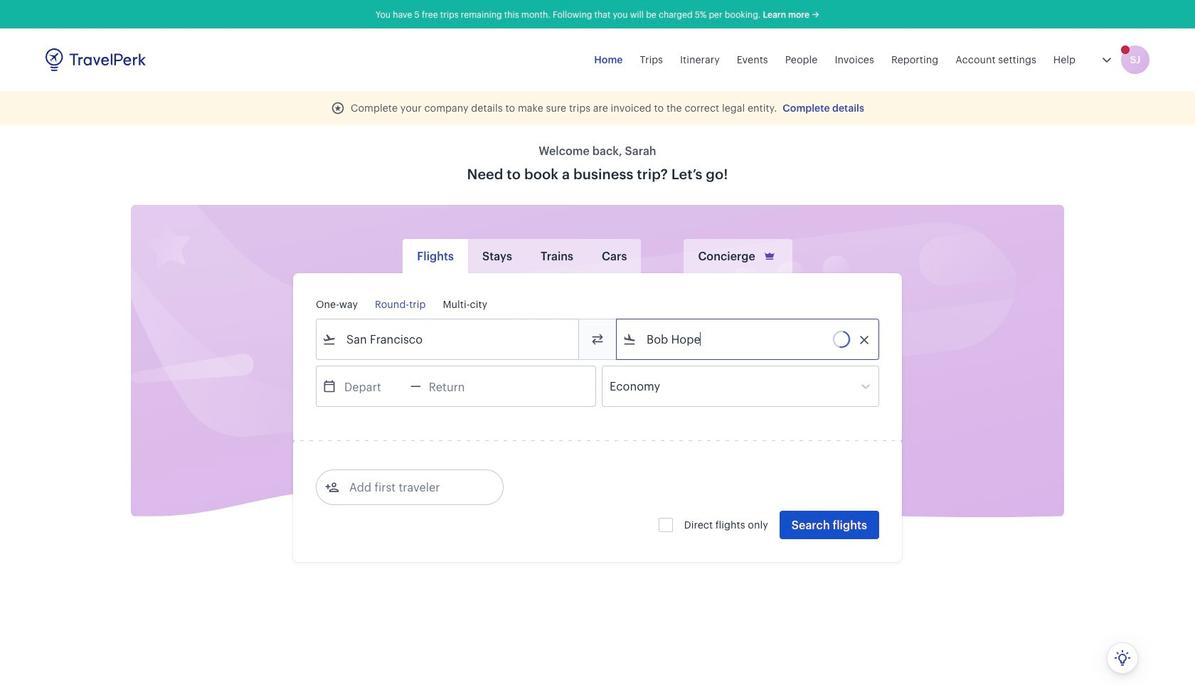 Task type: vqa. For each thing, say whether or not it's contained in the screenshot.
tooltip
no



Task type: locate. For each thing, give the bounding box(es) containing it.
From search field
[[337, 328, 560, 351]]

Return text field
[[421, 367, 495, 406]]

To search field
[[637, 328, 861, 351]]



Task type: describe. For each thing, give the bounding box(es) containing it.
Add first traveler search field
[[340, 476, 488, 499]]

Depart text field
[[337, 367, 411, 406]]



